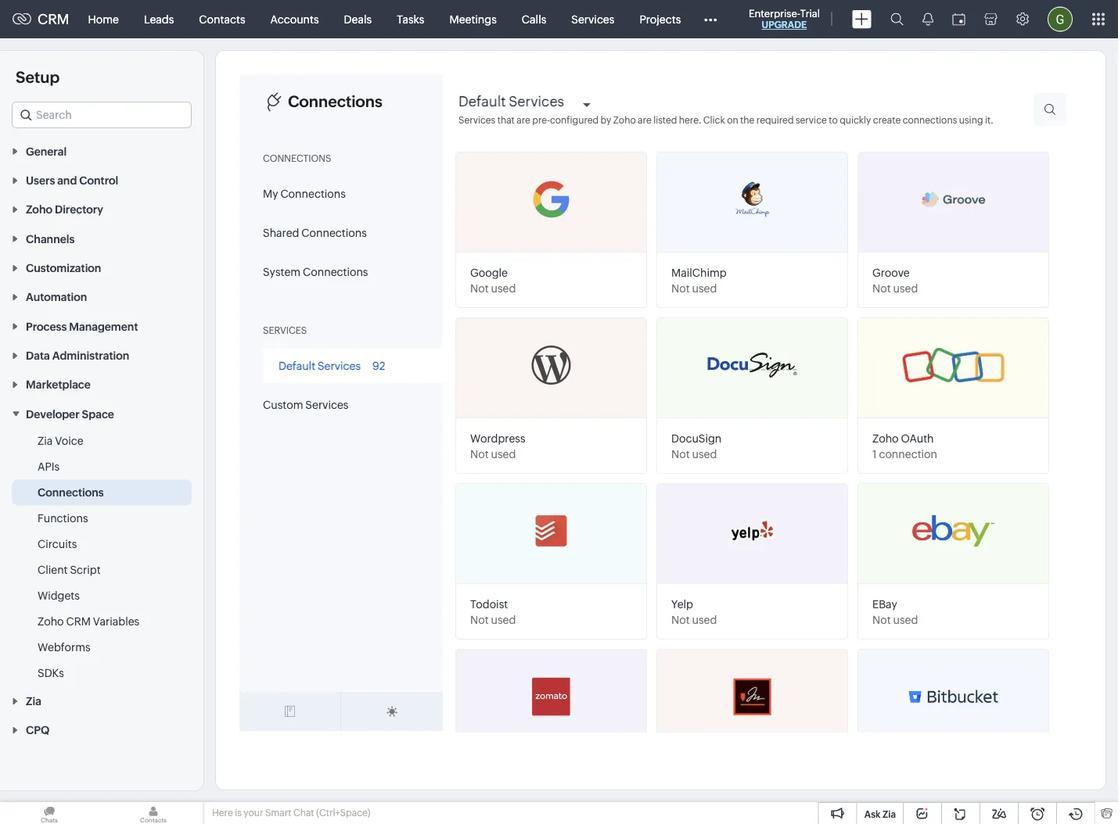 Task type: locate. For each thing, give the bounding box(es) containing it.
default services
[[459, 94, 564, 110], [279, 360, 361, 372]]

listed
[[654, 115, 677, 126]]

default services up custom services
[[279, 360, 361, 372]]

1 are from the left
[[517, 115, 530, 126]]

general button
[[0, 136, 203, 165]]

zoho down widgets link
[[38, 615, 64, 628]]

not inside yelp not used
[[671, 614, 690, 627]]

control
[[79, 174, 118, 187]]

mailchimp
[[671, 266, 727, 279]]

None field
[[12, 102, 192, 128]]

smart
[[265, 808, 291, 819]]

services down "system"
[[263, 325, 307, 336]]

not inside ebay not used
[[873, 614, 891, 627]]

1 vertical spatial default
[[279, 360, 315, 372]]

used inside yelp not used
[[692, 614, 717, 627]]

configured
[[550, 115, 599, 126]]

used inside mailchimp not used
[[692, 283, 717, 295]]

calls link
[[509, 0, 559, 38]]

zia up cpq
[[26, 695, 41, 708]]

used inside todoist not used
[[491, 614, 516, 627]]

profile image
[[1048, 7, 1073, 32]]

process management
[[26, 320, 138, 333]]

1 horizontal spatial default services
[[459, 94, 564, 110]]

process management button
[[0, 311, 203, 341]]

home link
[[75, 0, 131, 38]]

used for groove
[[893, 283, 918, 295]]

Other Modules field
[[694, 7, 727, 32]]

crm left home
[[38, 11, 69, 27]]

default up that
[[459, 94, 506, 110]]

0 vertical spatial default services
[[459, 94, 564, 110]]

not down wordpress
[[470, 448, 489, 461]]

signals element
[[913, 0, 943, 38]]

used down mailchimp on the top right of the page
[[692, 283, 717, 295]]

developer space button
[[0, 399, 203, 428]]

wordpress not used
[[470, 432, 526, 461]]

automation button
[[0, 282, 203, 311]]

leads
[[144, 13, 174, 25]]

tasks link
[[384, 0, 437, 38]]

it.
[[985, 115, 993, 126]]

zia inside developer space region
[[38, 435, 53, 447]]

enterprise-
[[749, 7, 800, 19]]

home
[[88, 13, 119, 25]]

zoho for zoho crm variables
[[38, 615, 64, 628]]

used down groove
[[893, 283, 918, 295]]

are right that
[[517, 115, 530, 126]]

used inside wordpress not used
[[491, 448, 516, 461]]

zoho for zoho directory
[[26, 203, 52, 216]]

used inside the google not used
[[491, 283, 516, 295]]

users and control button
[[0, 165, 203, 195]]

used down docusign
[[692, 448, 717, 461]]

zoho crm variables link
[[38, 614, 139, 629]]

not down ebay
[[873, 614, 891, 627]]

connections
[[288, 93, 383, 111], [263, 153, 331, 164], [280, 187, 346, 200], [302, 227, 367, 239], [303, 266, 368, 278], [38, 486, 104, 499]]

used down yelp
[[692, 614, 717, 627]]

services left 92
[[318, 360, 361, 372]]

marketplace
[[26, 379, 91, 391]]

circuits
[[38, 538, 77, 550]]

not down groove
[[873, 283, 891, 295]]

zoho up 1
[[873, 432, 899, 445]]

docusign
[[671, 432, 722, 445]]

management
[[69, 320, 138, 333]]

not inside the google not used
[[470, 283, 489, 295]]

not
[[470, 283, 489, 295], [671, 283, 690, 295], [873, 283, 891, 295], [470, 448, 489, 461], [671, 448, 690, 461], [470, 614, 489, 627], [671, 614, 690, 627], [873, 614, 891, 627]]

2 are from the left
[[638, 115, 652, 126]]

zoho inside zoho oauth 1 connection
[[873, 432, 899, 445]]

zia inside dropdown button
[[26, 695, 41, 708]]

not for groove not used
[[873, 283, 891, 295]]

connections link
[[38, 485, 104, 500]]

0 vertical spatial zia
[[38, 435, 53, 447]]

1 horizontal spatial are
[[638, 115, 652, 126]]

zia left voice
[[38, 435, 53, 447]]

default services up that
[[459, 94, 564, 110]]

0 vertical spatial default
[[459, 94, 506, 110]]

2 vertical spatial zia
[[883, 810, 896, 820]]

here is your smart chat (ctrl+space)
[[212, 808, 371, 819]]

projects
[[640, 13, 681, 25]]

services
[[572, 13, 615, 25], [509, 94, 564, 110], [459, 115, 496, 126], [263, 325, 307, 336], [318, 360, 361, 372], [305, 399, 349, 411]]

general
[[26, 145, 67, 158]]

not inside mailchimp not used
[[671, 283, 690, 295]]

ebay
[[873, 598, 897, 611]]

not for mailchimp not used
[[671, 283, 690, 295]]

default up custom services
[[279, 360, 315, 372]]

are
[[517, 115, 530, 126], [638, 115, 652, 126]]

not inside groove not used
[[873, 283, 891, 295]]

crm up webforms link on the left bottom of the page
[[66, 615, 91, 628]]

not down yelp
[[671, 614, 690, 627]]

are left listed
[[638, 115, 652, 126]]

zia for zia voice
[[38, 435, 53, 447]]

custom
[[263, 399, 303, 411]]

not inside docusign not used
[[671, 448, 690, 461]]

groove
[[873, 266, 910, 279]]

not down docusign
[[671, 448, 690, 461]]

ebay not used
[[873, 598, 918, 627]]

channels button
[[0, 224, 203, 253]]

script
[[70, 564, 101, 576]]

used inside groove not used
[[893, 283, 918, 295]]

0 horizontal spatial are
[[517, 115, 530, 126]]

ask zia
[[865, 810, 896, 820]]

search element
[[881, 0, 913, 38]]

that
[[497, 115, 515, 126]]

setup
[[16, 68, 60, 86]]

create menu element
[[843, 0, 881, 38]]

crm link
[[13, 11, 69, 27]]

used down google
[[491, 283, 516, 295]]

deals
[[344, 13, 372, 25]]

zoho directory button
[[0, 195, 203, 224]]

automation
[[26, 291, 87, 304]]

0 horizontal spatial default
[[279, 360, 315, 372]]

service
[[796, 115, 827, 126]]

used
[[491, 283, 516, 295], [692, 283, 717, 295], [893, 283, 918, 295], [491, 448, 516, 461], [692, 448, 717, 461], [491, 614, 516, 627], [692, 614, 717, 627], [893, 614, 918, 627]]

chats image
[[0, 803, 99, 825]]

profile element
[[1038, 0, 1082, 38]]

zoho
[[613, 115, 636, 126], [26, 203, 52, 216], [873, 432, 899, 445], [38, 615, 64, 628]]

1 vertical spatial default services
[[279, 360, 361, 372]]

docusign not used
[[671, 432, 722, 461]]

process
[[26, 320, 67, 333]]

services that are pre-configured by zoho are listed here. click on the required service to quickly create connections using it.
[[459, 115, 993, 126]]

customization
[[26, 262, 101, 274]]

developer space region
[[0, 428, 203, 687]]

default
[[459, 94, 506, 110], [279, 360, 315, 372]]

(ctrl+space)
[[316, 808, 371, 819]]

zoho inside dropdown button
[[26, 203, 52, 216]]

zoho directory
[[26, 203, 103, 216]]

not down todoist at the bottom left of page
[[470, 614, 489, 627]]

zia right ask
[[883, 810, 896, 820]]

not down mailchimp on the top right of the page
[[671, 283, 690, 295]]

cpq button
[[0, 716, 203, 745]]

used down todoist at the bottom left of page
[[491, 614, 516, 627]]

not inside todoist not used
[[470, 614, 489, 627]]

signals image
[[923, 13, 934, 26]]

accounts
[[270, 13, 319, 25]]

used inside docusign not used
[[692, 448, 717, 461]]

1 vertical spatial crm
[[66, 615, 91, 628]]

client script link
[[38, 562, 101, 578]]

not down google
[[470, 283, 489, 295]]

zoho inside developer space region
[[38, 615, 64, 628]]

used down ebay
[[893, 614, 918, 627]]

zoho down users
[[26, 203, 52, 216]]

functions link
[[38, 511, 88, 526]]

on
[[727, 115, 738, 126]]

oauth
[[901, 432, 934, 445]]

1 vertical spatial zia
[[26, 695, 41, 708]]

not for wordpress not used
[[470, 448, 489, 461]]

leads link
[[131, 0, 187, 38]]

zoho oauth 1 connection
[[873, 432, 938, 461]]

zia
[[38, 435, 53, 447], [26, 695, 41, 708], [883, 810, 896, 820]]

used inside ebay not used
[[893, 614, 918, 627]]

sdks
[[38, 667, 64, 680]]

quickly
[[840, 115, 871, 126]]

not inside wordpress not used
[[470, 448, 489, 461]]

used down wordpress
[[491, 448, 516, 461]]

0 vertical spatial crm
[[38, 11, 69, 27]]

trial
[[800, 7, 820, 19]]

and
[[57, 174, 77, 187]]



Task type: vqa. For each thing, say whether or not it's contained in the screenshot.
Not associated with Yelp Not used
yes



Task type: describe. For each thing, give the bounding box(es) containing it.
search image
[[891, 13, 904, 26]]

create menu image
[[852, 10, 872, 29]]

1
[[873, 448, 877, 461]]

apis link
[[38, 459, 60, 475]]

your
[[244, 808, 263, 819]]

required
[[757, 115, 794, 126]]

services left that
[[459, 115, 496, 126]]

system
[[263, 266, 301, 278]]

to
[[829, 115, 838, 126]]

zia for zia
[[26, 695, 41, 708]]

not for yelp not used
[[671, 614, 690, 627]]

marketplace button
[[0, 370, 203, 399]]

todoist not used
[[470, 598, 516, 627]]

widgets link
[[38, 588, 80, 604]]

data
[[26, 350, 50, 362]]

system connections
[[263, 266, 368, 278]]

calendar image
[[952, 13, 966, 25]]

crm inside developer space region
[[66, 615, 91, 628]]

connections
[[903, 115, 957, 126]]

client script
[[38, 564, 101, 576]]

used for ebay
[[893, 614, 918, 627]]

groove not used
[[873, 266, 918, 295]]

client
[[38, 564, 68, 576]]

zia button
[[0, 687, 203, 716]]

services right calls link
[[572, 13, 615, 25]]

zoho right by
[[613, 115, 636, 126]]

channels
[[26, 233, 75, 245]]

developer
[[26, 408, 80, 421]]

used for docusign
[[692, 448, 717, 461]]

92
[[373, 360, 385, 372]]

pre-
[[532, 115, 550, 126]]

here
[[212, 808, 233, 819]]

not for todoist not used
[[470, 614, 489, 627]]

is
[[235, 808, 242, 819]]

contacts
[[199, 13, 245, 25]]

used for yelp
[[692, 614, 717, 627]]

webforms
[[38, 641, 91, 654]]

here.
[[679, 115, 701, 126]]

meetings
[[450, 13, 497, 25]]

not for docusign not used
[[671, 448, 690, 461]]

zoho crm variables
[[38, 615, 139, 628]]

used for wordpress
[[491, 448, 516, 461]]

deals link
[[332, 0, 384, 38]]

widgets
[[38, 590, 80, 602]]

zoho for zoho oauth 1 connection
[[873, 432, 899, 445]]

help document image
[[284, 693, 295, 732]]

not for google not used
[[470, 283, 489, 295]]

functions
[[38, 512, 88, 525]]

click
[[703, 115, 725, 126]]

sdks link
[[38, 665, 64, 681]]

used for todoist
[[491, 614, 516, 627]]

connection
[[879, 448, 938, 461]]

zia voice
[[38, 435, 83, 447]]

the
[[740, 115, 755, 126]]

calls
[[522, 13, 546, 25]]

google
[[470, 266, 508, 279]]

users and control
[[26, 174, 118, 187]]

wordpress
[[470, 432, 526, 445]]

used for mailchimp
[[692, 283, 717, 295]]

administration
[[52, 350, 129, 362]]

create
[[873, 115, 901, 126]]

1 horizontal spatial default
[[459, 94, 506, 110]]

accounts link
[[258, 0, 332, 38]]

used for google
[[491, 283, 516, 295]]

google not used
[[470, 266, 516, 295]]

directory
[[55, 203, 103, 216]]

users
[[26, 174, 55, 187]]

contacts image
[[104, 803, 203, 825]]

mailchimp not used
[[671, 266, 727, 295]]

apis
[[38, 460, 60, 473]]

services up pre-
[[509, 94, 564, 110]]

connections inside developer space region
[[38, 486, 104, 499]]

cpq
[[26, 725, 50, 737]]

circuits link
[[38, 536, 77, 552]]

using
[[959, 115, 983, 126]]

Search text field
[[13, 103, 191, 128]]

yelp
[[671, 598, 693, 611]]

not for ebay not used
[[873, 614, 891, 627]]

data administration button
[[0, 341, 203, 370]]

customization button
[[0, 253, 203, 282]]

projects link
[[627, 0, 694, 38]]

tasks
[[397, 13, 425, 25]]

shared
[[263, 227, 299, 239]]

shared connections
[[263, 227, 367, 239]]

my connections
[[263, 187, 346, 200]]

variables
[[93, 615, 139, 628]]

contacts link
[[187, 0, 258, 38]]

my
[[263, 187, 278, 200]]

meetings link
[[437, 0, 509, 38]]

services right custom
[[305, 399, 349, 411]]

webforms link
[[38, 640, 91, 655]]

yelp not used
[[671, 598, 717, 627]]

0 horizontal spatial default services
[[279, 360, 361, 372]]

developer space
[[26, 408, 114, 421]]



